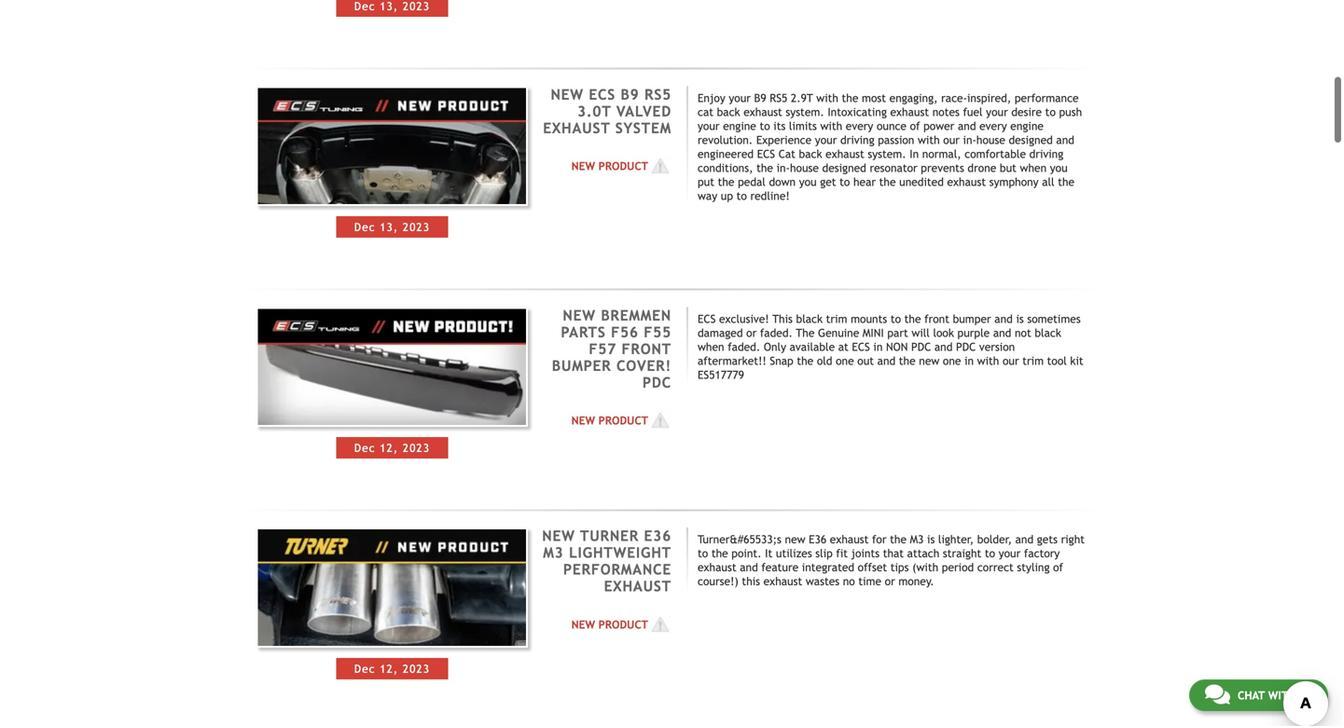 Task type: describe. For each thing, give the bounding box(es) containing it.
to down performance
[[1046, 105, 1056, 118]]

your down the inspired,
[[986, 105, 1008, 118]]

when inside ecs exclusive!  this black trim mounts to the front bumper and is sometimes damaged or faded.    the genuine mini part will look purple and not black when faded.   only available at ecs in non pdc and pdc version aftermarket!!  snap the old one out and the new one in with our trim tool kit es517779
[[698, 340, 725, 353]]

our inside ecs exclusive!  this black trim mounts to the front bumper and is sometimes damaged or faded.    the genuine mini part will look purple and not black when faded.   only available at ecs in non pdc and pdc version aftermarket!!  snap the old one out and the new one in with our trim tool kit es517779
[[1003, 354, 1019, 367]]

enjoy your b9 rs5 2.9t with the most engaging, race-inspired, performance cat back exhaust system. intoxicating exhaust notes fuel your desire to push your engine to its limits with every ounce of power and every engine revolution. experience your driving passion with our in-house designed and engineered ecs cat back exhaust system. in normal, comfortable driving conditions, the in-house designed resonator prevents drone but when you put the pedal down you get to hear the unedited exhaust symphony all the way up to redline!
[[698, 91, 1082, 202]]

cover!
[[617, 358, 672, 374]]

3.0t
[[577, 103, 612, 120]]

enjoy
[[698, 91, 726, 104]]

(with
[[913, 561, 939, 574]]

damaged
[[698, 326, 743, 339]]

new inside turner&#65533;s new e36 exhaust for the m3 is lighter, bolder, and gets right to the point. it utilizes slip fit joints that attach straight to your factory exhaust and feature integrated offset tips (with period correct styling of course!) this exhaust wastes no time or money.
[[785, 533, 806, 546]]

to right up
[[737, 189, 747, 202]]

resonator
[[870, 161, 918, 174]]

cat
[[698, 105, 714, 118]]

2 engine from the left
[[1011, 119, 1044, 132]]

period
[[942, 561, 974, 574]]

b9 for your
[[754, 91, 767, 104]]

your down cat
[[698, 119, 720, 132]]

it
[[765, 547, 773, 560]]

0 horizontal spatial house
[[790, 161, 819, 174]]

new for ecs
[[551, 86, 584, 103]]

at
[[838, 340, 849, 353]]

the down non
[[899, 354, 916, 367]]

bumper
[[552, 358, 612, 374]]

only
[[764, 340, 786, 353]]

way
[[698, 189, 718, 202]]

course!)
[[698, 575, 739, 588]]

1 horizontal spatial system.
[[868, 147, 907, 160]]

exhaust down feature
[[764, 575, 803, 588]]

dec 12, 2023 for new turner e36 m3 lightweight performance exhaust
[[354, 663, 430, 676]]

attach
[[907, 547, 940, 560]]

f56
[[611, 324, 639, 341]]

chat
[[1238, 689, 1265, 703]]

with right limits
[[821, 119, 843, 132]]

2023 for new turner e36 m3 lightweight performance exhaust
[[403, 663, 430, 676]]

cat
[[779, 147, 796, 160]]

fit
[[836, 547, 848, 560]]

exhaust up the course!)
[[698, 561, 737, 574]]

will
[[912, 326, 930, 339]]

4 image for new ecs b9 rs5 3.0t valved exhaust system
[[648, 157, 672, 176]]

performance
[[563, 562, 672, 579]]

1 vertical spatial you
[[799, 175, 817, 188]]

0 vertical spatial system.
[[786, 105, 824, 118]]

power
[[924, 119, 955, 132]]

ecs exclusive!  this black trim mounts to the front bumper and is sometimes damaged or faded.    the genuine mini part will look purple and not black when faded.   only available at ecs in non pdc and pdc version aftermarket!!  snap the old one out and the new one in with our trim tool kit es517779
[[698, 312, 1084, 381]]

valved
[[617, 103, 672, 120]]

slip
[[816, 547, 833, 560]]

styling
[[1017, 561, 1050, 574]]

dec 13, 2023
[[354, 221, 430, 234]]

ecs inside enjoy your b9 rs5 2.9t with the most engaging, race-inspired, performance cat back exhaust system. intoxicating exhaust notes fuel your desire to push your engine to its limits with every ounce of power and every engine revolution. experience your driving passion with our in-house designed and engineered ecs cat back exhaust system. in normal, comfortable driving conditions, the in-house designed resonator prevents drone but when you put the pedal down you get to hear the unedited exhaust symphony all the way up to redline!
[[757, 147, 775, 160]]

old
[[817, 354, 833, 367]]

0 horizontal spatial back
[[717, 105, 740, 118]]

no
[[843, 575, 855, 588]]

limits
[[789, 119, 817, 132]]

of inside turner&#65533;s new e36 exhaust for the m3 is lighter, bolder, and gets right to the point. it utilizes slip fit joints that attach straight to your factory exhaust and feature integrated offset tips (with period correct styling of course!) this exhaust wastes no time or money.
[[1053, 561, 1064, 574]]

desire
[[1012, 105, 1042, 118]]

new for new bremmen parts f56 f55 f57  front bumper cover! pdc
[[572, 414, 595, 427]]

0 vertical spatial trim
[[826, 312, 848, 325]]

the down conditions, in the top of the page
[[718, 175, 735, 188]]

es517779
[[698, 368, 744, 381]]

us
[[1299, 689, 1313, 703]]

ecs inside new ecs b9 rs5 3.0t valved exhaust system
[[589, 86, 616, 103]]

utilizes
[[776, 547, 812, 560]]

engineered
[[698, 147, 754, 160]]

money.
[[899, 575, 935, 588]]

up
[[721, 189, 733, 202]]

lighter,
[[938, 533, 974, 546]]

but
[[1000, 161, 1017, 174]]

tool
[[1047, 354, 1067, 367]]

gets
[[1037, 533, 1058, 546]]

1 vertical spatial trim
[[1023, 354, 1044, 367]]

point.
[[732, 547, 762, 560]]

4 image for new bremmen parts f56 f55 f57  front bumper cover! pdc
[[648, 412, 672, 430]]

e36 for turner
[[644, 528, 672, 545]]

with inside ecs exclusive!  this black trim mounts to the front bumper and is sometimes damaged or faded.    the genuine mini part will look purple and not black when faded.   only available at ecs in non pdc and pdc version aftermarket!!  snap the old one out and the new one in with our trim tool kit es517779
[[977, 354, 999, 367]]

passion
[[878, 133, 915, 146]]

non
[[886, 340, 908, 353]]

the
[[796, 326, 815, 339]]

race-
[[941, 91, 967, 104]]

2023 for new ecs b9 rs5 3.0t valved exhaust system
[[403, 221, 430, 234]]

1 horizontal spatial house
[[977, 133, 1006, 146]]

sometimes
[[1027, 312, 1081, 325]]

0 horizontal spatial driving
[[841, 133, 875, 146]]

system
[[616, 120, 672, 137]]

lightweight
[[569, 545, 672, 562]]

this
[[773, 312, 793, 325]]

fuel
[[963, 105, 983, 118]]

the up the that
[[890, 533, 907, 546]]

3 new product from the top
[[572, 618, 648, 632]]

m3 inside "new turner e36 m3 lightweight performance exhaust"
[[543, 545, 564, 562]]

available
[[790, 340, 835, 353]]

dec for bumper
[[354, 442, 376, 455]]

when inside enjoy your b9 rs5 2.9t with the most engaging, race-inspired, performance cat back exhaust system. intoxicating exhaust notes fuel your desire to push your engine to its limits with every ounce of power and every engine revolution. experience your driving passion with our in-house designed and engineered ecs cat back exhaust system. in normal, comfortable driving conditions, the in-house designed resonator prevents drone but when you put the pedal down you get to hear the unedited exhaust symphony all the way up to redline!
[[1020, 161, 1047, 174]]

of inside enjoy your b9 rs5 2.9t with the most engaging, race-inspired, performance cat back exhaust system. intoxicating exhaust notes fuel your desire to push your engine to its limits with every ounce of power and every engine revolution. experience your driving passion with our in-house designed and engineered ecs cat back exhaust system. in normal, comfortable driving conditions, the in-house designed resonator prevents drone but when you put the pedal down you get to hear the unedited exhaust symphony all the way up to redline!
[[910, 119, 920, 132]]

exhaust down drone on the right top of the page
[[947, 175, 986, 188]]

new bremmen parts f56 f55 f57  front bumper cover! pdc image
[[256, 307, 528, 427]]

3 product from the top
[[599, 618, 648, 632]]

or inside turner&#65533;s new e36 exhaust for the m3 is lighter, bolder, and gets right to the point. it utilizes slip fit joints that attach straight to your factory exhaust and feature integrated offset tips (with period correct styling of course!) this exhaust wastes no time or money.
[[885, 575, 895, 588]]

get
[[820, 175, 836, 188]]

new bremmen parts f56 f55 f57  front bumper cover! pdc
[[552, 307, 672, 391]]

4 image for new turner e36 m3 lightweight performance exhaust
[[648, 616, 672, 634]]

13,
[[380, 221, 399, 234]]

12, for new bremmen parts f56 f55 f57  front bumper cover! pdc
[[380, 442, 399, 455]]

most
[[862, 91, 886, 104]]

with right 2.9t
[[817, 91, 839, 104]]

new ecs b9 rs5 3.0t valved exhaust system
[[543, 86, 672, 137]]

dec 12, 2023 for new bremmen parts f56 f55 f57  front bumper cover! pdc
[[354, 442, 430, 455]]

genuine
[[818, 326, 860, 339]]

purple
[[958, 326, 990, 339]]

exhaust for 3.0t
[[543, 120, 611, 137]]

1 every from the left
[[846, 119, 874, 132]]

2 one from the left
[[943, 354, 961, 367]]

the down turner&#65533;s
[[712, 547, 728, 560]]

dec 13, 2023 link
[[256, 86, 528, 238]]

in
[[910, 147, 919, 160]]

tips
[[891, 561, 909, 574]]

new bremmen parts f56 f55 f57  front bumper cover! pdc link
[[552, 307, 672, 391]]

rs5 for with
[[770, 91, 788, 104]]

push
[[1059, 105, 1082, 118]]

1 horizontal spatial pdc
[[911, 340, 931, 353]]

bumper
[[953, 312, 991, 325]]

your down limits
[[815, 133, 837, 146]]

with left us
[[1268, 689, 1296, 703]]

exhaust up fit at the right bottom
[[830, 533, 869, 546]]

m3 inside turner&#65533;s new e36 exhaust for the m3 is lighter, bolder, and gets right to the point. it utilizes slip fit joints that attach straight to your factory exhaust and feature integrated offset tips (with period correct styling of course!) this exhaust wastes no time or money.
[[910, 533, 924, 546]]

the down available
[[797, 354, 814, 367]]

intoxicating
[[828, 105, 887, 118]]

the right all
[[1058, 175, 1075, 188]]

exhaust down engaging,
[[890, 105, 929, 118]]

turner
[[580, 528, 639, 545]]



Task type: vqa. For each thing, say whether or not it's contained in the screenshot.
Enjoy
yes



Task type: locate. For each thing, give the bounding box(es) containing it.
1 vertical spatial 4 image
[[648, 412, 672, 430]]

aftermarket!!
[[698, 354, 767, 367]]

exhaust inside "new turner e36 m3 lightweight performance exhaust"
[[604, 579, 672, 595]]

1 horizontal spatial every
[[980, 119, 1007, 132]]

ecs up damaged
[[698, 312, 716, 325]]

in down purple on the top
[[965, 354, 974, 367]]

2023 for new bremmen parts f56 f55 f57  front bumper cover! pdc
[[403, 442, 430, 455]]

1 horizontal spatial b9
[[754, 91, 767, 104]]

0 vertical spatial product
[[599, 160, 648, 173]]

m3 up attach
[[910, 533, 924, 546]]

with down power
[[918, 133, 940, 146]]

prevents
[[921, 161, 964, 174]]

1 horizontal spatial when
[[1020, 161, 1047, 174]]

1 vertical spatial in-
[[777, 161, 790, 174]]

one down at
[[836, 354, 854, 367]]

of
[[910, 119, 920, 132], [1053, 561, 1064, 574]]

new product down the system
[[572, 160, 648, 173]]

0 vertical spatial when
[[1020, 161, 1047, 174]]

to up the course!)
[[698, 547, 708, 560]]

0 horizontal spatial you
[[799, 175, 817, 188]]

1 horizontal spatial or
[[885, 575, 895, 588]]

designed up the get
[[822, 161, 867, 174]]

wastes
[[806, 575, 840, 588]]

b9 left 2.9t
[[754, 91, 767, 104]]

down
[[769, 175, 796, 188]]

4 image
[[648, 157, 672, 176], [648, 412, 672, 430], [648, 616, 672, 634]]

1 vertical spatial exhaust
[[604, 579, 672, 595]]

b9 inside enjoy your b9 rs5 2.9t with the most engaging, race-inspired, performance cat back exhaust system. intoxicating exhaust notes fuel your desire to push your engine to its limits with every ounce of power and every engine revolution. experience your driving passion with our in-house designed and engineered ecs cat back exhaust system. in normal, comfortable driving conditions, the in-house designed resonator prevents drone but when you put the pedal down you get to hear the unedited exhaust symphony all the way up to redline!
[[754, 91, 767, 104]]

driving up all
[[1030, 147, 1064, 160]]

0 horizontal spatial when
[[698, 340, 725, 353]]

new left valved on the top
[[551, 86, 584, 103]]

you up all
[[1050, 161, 1068, 174]]

rs5 for valved
[[645, 86, 672, 103]]

with down version
[[977, 354, 999, 367]]

1 vertical spatial product
[[599, 414, 648, 427]]

one
[[836, 354, 854, 367], [943, 354, 961, 367]]

1 4 image from the top
[[648, 157, 672, 176]]

its
[[774, 119, 786, 132]]

0 horizontal spatial pdc
[[643, 374, 672, 391]]

0 vertical spatial new product
[[572, 160, 648, 173]]

1 horizontal spatial you
[[1050, 161, 1068, 174]]

new turner e36 m3 lightweight performance exhaust image
[[256, 528, 528, 648]]

0 vertical spatial designed
[[1009, 133, 1053, 146]]

12,
[[380, 442, 399, 455], [380, 663, 399, 676]]

2 12, from the top
[[380, 663, 399, 676]]

new ecs b9 rs5 3.0t valved exhaust system link
[[543, 86, 672, 137]]

0 horizontal spatial our
[[943, 133, 960, 146]]

pdc inside the new bremmen parts f56 f55 f57  front bumper cover! pdc
[[643, 374, 672, 391]]

rs5 inside new ecs b9 rs5 3.0t valved exhaust system
[[645, 86, 672, 103]]

engine up revolution.
[[723, 119, 756, 132]]

every
[[846, 119, 874, 132], [980, 119, 1007, 132]]

0 vertical spatial house
[[977, 133, 1006, 146]]

is up not
[[1016, 312, 1024, 325]]

2 horizontal spatial pdc
[[956, 340, 976, 353]]

0 vertical spatial or
[[746, 326, 757, 339]]

0 horizontal spatial system.
[[786, 105, 824, 118]]

0 horizontal spatial or
[[746, 326, 757, 339]]

in- up the down
[[777, 161, 790, 174]]

1 12, from the top
[[380, 442, 399, 455]]

1 vertical spatial house
[[790, 161, 819, 174]]

2 4 image from the top
[[648, 412, 672, 430]]

straight
[[943, 547, 982, 560]]

with
[[817, 91, 839, 104], [821, 119, 843, 132], [918, 133, 940, 146], [977, 354, 999, 367], [1268, 689, 1296, 703]]

your right enjoy
[[729, 91, 751, 104]]

dec 12, 2023
[[354, 442, 430, 455], [354, 663, 430, 676]]

0 vertical spatial in
[[874, 340, 883, 353]]

dec down new bremmen parts f56 f55 f57  front bumper cover! pdc image
[[354, 442, 376, 455]]

0 horizontal spatial every
[[846, 119, 874, 132]]

2 dec 12, 2023 link from the top
[[256, 528, 528, 680]]

0 horizontal spatial black
[[796, 312, 823, 325]]

2.9t
[[791, 91, 813, 104]]

to left its
[[760, 119, 770, 132]]

of down factory
[[1053, 561, 1064, 574]]

1 vertical spatial our
[[1003, 354, 1019, 367]]

1 horizontal spatial new
[[919, 354, 940, 367]]

12, down new bremmen parts f56 f55 f57  front bumper cover! pdc image
[[380, 442, 399, 455]]

when up all
[[1020, 161, 1047, 174]]

performance
[[1015, 91, 1079, 104]]

comfortable
[[965, 147, 1026, 160]]

1 horizontal spatial back
[[799, 147, 822, 160]]

1 vertical spatial is
[[927, 533, 935, 546]]

2 every from the left
[[980, 119, 1007, 132]]

dec
[[354, 221, 376, 234], [354, 442, 376, 455], [354, 663, 376, 676]]

inspired,
[[967, 91, 1012, 104]]

faded. up only
[[760, 326, 793, 339]]

new for bremmen
[[563, 307, 596, 324]]

0 horizontal spatial in
[[874, 340, 883, 353]]

1 vertical spatial faded.
[[728, 340, 761, 353]]

2 vertical spatial dec
[[354, 663, 376, 676]]

house down cat
[[790, 161, 819, 174]]

2 2023 from the top
[[403, 442, 430, 455]]

to right the get
[[840, 175, 850, 188]]

is up attach
[[927, 533, 935, 546]]

new inside new ecs b9 rs5 3.0t valved exhaust system
[[551, 86, 584, 103]]

exhaust up its
[[744, 105, 783, 118]]

1 product from the top
[[599, 160, 648, 173]]

0 vertical spatial is
[[1016, 312, 1024, 325]]

joints
[[851, 547, 880, 560]]

rs5 left 2.9t
[[770, 91, 788, 104]]

all
[[1042, 175, 1055, 188]]

house
[[977, 133, 1006, 146], [790, 161, 819, 174]]

1 new product from the top
[[572, 160, 648, 173]]

3 4 image from the top
[[648, 616, 672, 634]]

b9 inside new ecs b9 rs5 3.0t valved exhaust system
[[621, 86, 640, 103]]

new ecs b9 rs5 3.0t valved exhaust system image
[[256, 86, 528, 206]]

b9 for ecs
[[621, 86, 640, 103]]

new for new ecs b9 rs5 3.0t valved exhaust system
[[572, 160, 595, 173]]

faded. up aftermarket!!
[[728, 340, 761, 353]]

our
[[943, 133, 960, 146], [1003, 354, 1019, 367]]

e36 up slip at the right of page
[[809, 533, 827, 546]]

ecs
[[589, 86, 616, 103], [757, 147, 775, 160], [698, 312, 716, 325], [852, 340, 870, 353]]

1 dec from the top
[[354, 221, 376, 234]]

in-
[[963, 133, 977, 146], [777, 161, 790, 174]]

3 2023 from the top
[[403, 663, 430, 676]]

1 vertical spatial designed
[[822, 161, 867, 174]]

dec 12, 2023 link for new bremmen parts f56 f55 f57  front bumper cover! pdc
[[256, 307, 528, 459]]

e36 inside "new turner e36 m3 lightweight performance exhaust"
[[644, 528, 672, 545]]

is inside turner&#65533;s new e36 exhaust for the m3 is lighter, bolder, and gets right to the point. it utilizes slip fit joints that attach straight to your factory exhaust and feature integrated offset tips (with period correct styling of course!) this exhaust wastes no time or money.
[[927, 533, 935, 546]]

mounts
[[851, 312, 887, 325]]

1 horizontal spatial one
[[943, 354, 961, 367]]

e36 right turner
[[644, 528, 672, 545]]

4 image down cover!
[[648, 412, 672, 430]]

ounce
[[877, 119, 907, 132]]

the up intoxicating at the right top of page
[[842, 91, 859, 104]]

1 2023 from the top
[[403, 221, 430, 234]]

1 vertical spatial 12,
[[380, 663, 399, 676]]

engine down desire
[[1011, 119, 1044, 132]]

new turner e36 m3 lightweight performance exhaust link
[[542, 528, 672, 595]]

product for system
[[599, 160, 648, 173]]

new inside ecs exclusive!  this black trim mounts to the front bumper and is sometimes damaged or faded.    the genuine mini part will look purple and not black when faded.   only available at ecs in non pdc and pdc version aftermarket!!  snap the old one out and the new one in with our trim tool kit es517779
[[919, 354, 940, 367]]

the up will
[[905, 312, 921, 325]]

2 vertical spatial new product
[[572, 618, 648, 632]]

exhaust inside new ecs b9 rs5 3.0t valved exhaust system
[[543, 120, 611, 137]]

when
[[1020, 161, 1047, 174], [698, 340, 725, 353]]

dec 12, 2023 link
[[256, 307, 528, 459], [256, 528, 528, 680]]

1 vertical spatial back
[[799, 147, 822, 160]]

2 dec 12, 2023 from the top
[[354, 663, 430, 676]]

0 vertical spatial dec
[[354, 221, 376, 234]]

feature
[[762, 561, 799, 574]]

engaging,
[[890, 91, 938, 104]]

new product down performance
[[572, 618, 648, 632]]

to up the part
[[891, 312, 901, 325]]

b9 up the system
[[621, 86, 640, 103]]

2023 down new bremmen parts f56 f55 f57  front bumper cover! pdc image
[[403, 442, 430, 455]]

factory
[[1024, 547, 1060, 560]]

pdc down will
[[911, 340, 931, 353]]

in- down fuel
[[963, 133, 977, 146]]

chat with us link
[[1189, 680, 1329, 712]]

0 vertical spatial new
[[919, 354, 940, 367]]

1 vertical spatial 2023
[[403, 442, 430, 455]]

front
[[622, 341, 672, 358]]

normal,
[[922, 147, 962, 160]]

1 vertical spatial new
[[563, 307, 596, 324]]

black down sometimes
[[1035, 326, 1062, 339]]

0 vertical spatial in-
[[963, 133, 977, 146]]

designed down desire
[[1009, 133, 1053, 146]]

product for bumper
[[599, 414, 648, 427]]

dec left 13,
[[354, 221, 376, 234]]

integrated
[[802, 561, 855, 574]]

for
[[872, 533, 887, 546]]

1 horizontal spatial engine
[[1011, 119, 1044, 132]]

our inside enjoy your b9 rs5 2.9t with the most engaging, race-inspired, performance cat back exhaust system. intoxicating exhaust notes fuel your desire to push your engine to its limits with every ounce of power and every engine revolution. experience your driving passion with our in-house designed and engineered ecs cat back exhaust system. in normal, comfortable driving conditions, the in-house designed resonator prevents drone but when you put the pedal down you get to hear the unedited exhaust symphony all the way up to redline!
[[943, 133, 960, 146]]

1 horizontal spatial designed
[[1009, 133, 1053, 146]]

e36 for new
[[809, 533, 827, 546]]

to inside ecs exclusive!  this black trim mounts to the front bumper and is sometimes damaged or faded.    the genuine mini part will look purple and not black when faded.   only available at ecs in non pdc and pdc version aftermarket!!  snap the old one out and the new one in with our trim tool kit es517779
[[891, 312, 901, 325]]

trim
[[826, 312, 848, 325], [1023, 354, 1044, 367]]

0 vertical spatial new
[[551, 86, 584, 103]]

back right cat
[[799, 147, 822, 160]]

exhaust for lightweight
[[604, 579, 672, 595]]

pdc down purple on the top
[[956, 340, 976, 353]]

0 horizontal spatial b9
[[621, 86, 640, 103]]

in down mini
[[874, 340, 883, 353]]

kit
[[1070, 354, 1084, 367]]

notes
[[933, 105, 960, 118]]

rs5 inside enjoy your b9 rs5 2.9t with the most engaging, race-inspired, performance cat back exhaust system. intoxicating exhaust notes fuel your desire to push your engine to its limits with every ounce of power and every engine revolution. experience your driving passion with our in-house designed and engineered ecs cat back exhaust system. in normal, comfortable driving conditions, the in-house designed resonator prevents drone but when you put the pedal down you get to hear the unedited exhaust symphony all the way up to redline!
[[770, 91, 788, 104]]

0 vertical spatial 12,
[[380, 442, 399, 455]]

dec 12, 2023 down new turner e36 m3 lightweight performance exhaust image
[[354, 663, 430, 676]]

rs5 up the system
[[645, 86, 672, 103]]

1 horizontal spatial trim
[[1023, 354, 1044, 367]]

revolution.
[[698, 133, 753, 146]]

0 vertical spatial 4 image
[[648, 157, 672, 176]]

1 vertical spatial of
[[1053, 561, 1064, 574]]

our down version
[[1003, 354, 1019, 367]]

exhaust
[[543, 120, 611, 137], [604, 579, 672, 595]]

new up f57
[[563, 307, 596, 324]]

2 new product from the top
[[572, 414, 648, 427]]

the down resonator
[[879, 175, 896, 188]]

out
[[858, 354, 874, 367]]

1 horizontal spatial rs5
[[770, 91, 788, 104]]

conditions,
[[698, 161, 753, 174]]

drone
[[968, 161, 997, 174]]

new product down bumper
[[572, 414, 648, 427]]

1 vertical spatial dec 12, 2023 link
[[256, 528, 528, 680]]

new up 'utilizes'
[[785, 533, 806, 546]]

product down the system
[[599, 160, 648, 173]]

1 vertical spatial new product
[[572, 414, 648, 427]]

1 vertical spatial in
[[965, 354, 974, 367]]

exhaust left the system
[[543, 120, 611, 137]]

0 horizontal spatial e36
[[644, 528, 672, 545]]

0 vertical spatial of
[[910, 119, 920, 132]]

exhaust down lightweight
[[604, 579, 672, 595]]

2 vertical spatial 2023
[[403, 663, 430, 676]]

new for new turner e36 m3 lightweight performance exhaust
[[572, 618, 595, 632]]

system. up resonator
[[868, 147, 907, 160]]

right
[[1061, 533, 1085, 546]]

house up "comfortable"
[[977, 133, 1006, 146]]

1 vertical spatial dec 12, 2023
[[354, 663, 430, 676]]

is inside ecs exclusive!  this black trim mounts to the front bumper and is sometimes damaged or faded.    the genuine mini part will look purple and not black when faded.   only available at ecs in non pdc and pdc version aftermarket!!  snap the old one out and the new one in with our trim tool kit es517779
[[1016, 312, 1024, 325]]

1 horizontal spatial is
[[1016, 312, 1024, 325]]

to down bolder,
[[985, 547, 996, 560]]

or
[[746, 326, 757, 339], [885, 575, 895, 588]]

or inside ecs exclusive!  this black trim mounts to the front bumper and is sometimes damaged or faded.    the genuine mini part will look purple and not black when faded.   only available at ecs in non pdc and pdc version aftermarket!!  snap the old one out and the new one in with our trim tool kit es517779
[[746, 326, 757, 339]]

when down damaged
[[698, 340, 725, 353]]

ecs left valved on the top
[[589, 86, 616, 103]]

1 horizontal spatial e36
[[809, 533, 827, 546]]

dec down new turner e36 m3 lightweight performance exhaust image
[[354, 663, 376, 676]]

part
[[888, 326, 908, 339]]

1 vertical spatial black
[[1035, 326, 1062, 339]]

b9
[[621, 86, 640, 103], [754, 91, 767, 104]]

1 horizontal spatial our
[[1003, 354, 1019, 367]]

0 vertical spatial our
[[943, 133, 960, 146]]

new down 3.0t
[[572, 160, 595, 173]]

dec inside dec 13, 2023 link
[[354, 221, 376, 234]]

0 horizontal spatial is
[[927, 533, 935, 546]]

0 horizontal spatial of
[[910, 119, 920, 132]]

0 horizontal spatial new
[[785, 533, 806, 546]]

every down fuel
[[980, 119, 1007, 132]]

pdc
[[911, 340, 931, 353], [956, 340, 976, 353], [643, 374, 672, 391]]

0 vertical spatial back
[[717, 105, 740, 118]]

your up correct on the bottom
[[999, 547, 1021, 560]]

redline!
[[750, 189, 790, 202]]

0 vertical spatial exhaust
[[543, 120, 611, 137]]

put
[[698, 175, 715, 188]]

0 horizontal spatial designed
[[822, 161, 867, 174]]

the up "pedal"
[[757, 161, 773, 174]]

4 image down performance
[[648, 616, 672, 634]]

2 product from the top
[[599, 414, 648, 427]]

1 vertical spatial driving
[[1030, 147, 1064, 160]]

1 dec 12, 2023 from the top
[[354, 442, 430, 455]]

time
[[859, 575, 882, 588]]

your inside turner&#65533;s new e36 exhaust for the m3 is lighter, bolder, and gets right to the point. it utilizes slip fit joints that attach straight to your factory exhaust and feature integrated offset tips (with period correct styling of course!) this exhaust wastes no time or money.
[[999, 547, 1021, 560]]

0 vertical spatial 2023
[[403, 221, 430, 234]]

dec for system
[[354, 221, 376, 234]]

1 dec 12, 2023 link from the top
[[256, 307, 528, 459]]

2023 down new turner e36 m3 lightweight performance exhaust image
[[403, 663, 430, 676]]

0 horizontal spatial in-
[[777, 161, 790, 174]]

black up the at right
[[796, 312, 823, 325]]

new down bumper
[[572, 414, 595, 427]]

1 vertical spatial dec
[[354, 442, 376, 455]]

and
[[958, 119, 976, 132], [1056, 133, 1075, 146], [995, 312, 1013, 325], [993, 326, 1012, 339], [935, 340, 953, 353], [878, 354, 896, 367], [1016, 533, 1034, 546], [740, 561, 758, 574]]

parts
[[561, 324, 606, 341]]

new product for system
[[572, 160, 648, 173]]

1 horizontal spatial of
[[1053, 561, 1064, 574]]

0 horizontal spatial rs5
[[645, 86, 672, 103]]

2023 right 13,
[[403, 221, 430, 234]]

0 vertical spatial black
[[796, 312, 823, 325]]

ecs up out
[[852, 340, 870, 353]]

this
[[742, 575, 760, 588]]

pedal
[[738, 175, 766, 188]]

new product
[[572, 160, 648, 173], [572, 414, 648, 427], [572, 618, 648, 632]]

0 vertical spatial driving
[[841, 133, 875, 146]]

2 dec from the top
[[354, 442, 376, 455]]

your
[[729, 91, 751, 104], [986, 105, 1008, 118], [698, 119, 720, 132], [815, 133, 837, 146], [999, 547, 1021, 560]]

new
[[551, 86, 584, 103], [563, 307, 596, 324]]

product down performance
[[599, 618, 648, 632]]

1 horizontal spatial driving
[[1030, 147, 1064, 160]]

2 vertical spatial product
[[599, 618, 648, 632]]

1 engine from the left
[[723, 119, 756, 132]]

0 vertical spatial you
[[1050, 161, 1068, 174]]

to
[[1046, 105, 1056, 118], [760, 119, 770, 132], [840, 175, 850, 188], [737, 189, 747, 202], [891, 312, 901, 325], [698, 547, 708, 560], [985, 547, 996, 560]]

1 vertical spatial or
[[885, 575, 895, 588]]

turner&#65533;s new e36 exhaust for the m3 is lighter, bolder, and gets right to the point. it utilizes slip fit joints that attach straight to your factory exhaust and feature integrated offset tips (with period correct styling of course!) this exhaust wastes no time or money.
[[698, 533, 1085, 588]]

front
[[925, 312, 950, 325]]

1 one from the left
[[836, 354, 854, 367]]

one down look
[[943, 354, 961, 367]]

new turner e36 m3 lightweight performance exhaust
[[542, 528, 672, 595]]

2 vertical spatial 4 image
[[648, 616, 672, 634]]

exhaust up the get
[[826, 147, 865, 160]]

1 vertical spatial when
[[698, 340, 725, 353]]

product down cover!
[[599, 414, 648, 427]]

of right ounce
[[910, 119, 920, 132]]

you left the get
[[799, 175, 817, 188]]

12, for new turner e36 m3 lightweight performance exhaust
[[380, 663, 399, 676]]

0 horizontal spatial m3
[[543, 545, 564, 562]]

turner&#65533;s
[[698, 533, 782, 546]]

0 vertical spatial faded.
[[760, 326, 793, 339]]

0 vertical spatial dec 12, 2023
[[354, 442, 430, 455]]

experience
[[756, 133, 812, 146]]

snap
[[770, 354, 794, 367]]

product
[[599, 160, 648, 173], [599, 414, 648, 427], [599, 618, 648, 632]]

new product for bumper
[[572, 414, 648, 427]]

dec 12, 2023 link for new turner e36 m3 lightweight performance exhaust
[[256, 528, 528, 680]]

0 horizontal spatial trim
[[826, 312, 848, 325]]

offset
[[858, 561, 887, 574]]

f55
[[644, 324, 672, 341]]

1 horizontal spatial in-
[[963, 133, 977, 146]]

0 horizontal spatial engine
[[723, 119, 756, 132]]

new inside "new turner e36 m3 lightweight performance exhaust"
[[542, 528, 575, 545]]

system. up limits
[[786, 105, 824, 118]]

exclusive!
[[719, 312, 769, 325]]

pdc down front in the top of the page
[[643, 374, 672, 391]]

our up 'normal,'
[[943, 133, 960, 146]]

e36 inside turner&#65533;s new e36 exhaust for the m3 is lighter, bolder, and gets right to the point. it utilizes slip fit joints that attach straight to your factory exhaust and feature integrated offset tips (with period correct styling of course!) this exhaust wastes no time or money.
[[809, 533, 827, 546]]

driving down intoxicating at the right top of page
[[841, 133, 875, 146]]

4 image down the system
[[648, 157, 672, 176]]

the
[[842, 91, 859, 104], [757, 161, 773, 174], [718, 175, 735, 188], [879, 175, 896, 188], [1058, 175, 1075, 188], [905, 312, 921, 325], [797, 354, 814, 367], [899, 354, 916, 367], [890, 533, 907, 546], [712, 547, 728, 560]]

new inside the new bremmen parts f56 f55 f57  front bumper cover! pdc
[[563, 307, 596, 324]]

3 dec from the top
[[354, 663, 376, 676]]

comments image
[[1205, 684, 1230, 706]]

1 horizontal spatial m3
[[910, 533, 924, 546]]

engine
[[723, 119, 756, 132], [1011, 119, 1044, 132]]

back down enjoy
[[717, 105, 740, 118]]

ecs left cat
[[757, 147, 775, 160]]



